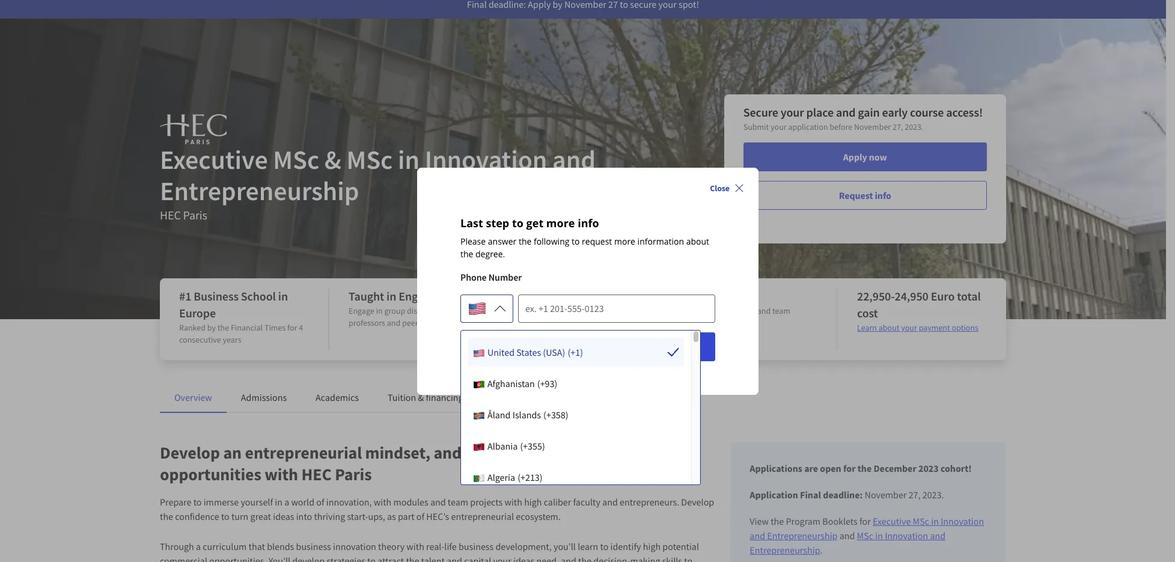 Task type: locate. For each thing, give the bounding box(es) containing it.
about right learn
[[879, 322, 900, 333]]

0 vertical spatial more
[[546, 216, 575, 230]]

request info down "hours"
[[562, 341, 614, 353]]

years
[[223, 334, 241, 345]]

overview
[[174, 392, 212, 404]]

into
[[296, 511, 312, 523]]

projects inside prepare to immerse yourself in a world of innovation, with modules and team projects with high caliber faculty and entrepreneurs. develop the confidence to turn great ideas into thriving start-ups, as part of hec's entrepreneurial ecosystem.
[[470, 496, 503, 508]]

phone number
[[460, 271, 522, 283]]

high up making
[[643, 541, 661, 553]]

2023. down course
[[905, 121, 924, 132]]

0 vertical spatial entrepreneurial
[[245, 442, 362, 464]]

msc in innovation and entrepreneurship link
[[750, 530, 946, 556]]

0 vertical spatial team
[[773, 306, 791, 316]]

22,950-
[[858, 289, 895, 304]]

the left december
[[858, 463, 872, 475]]

1 horizontal spatial innovation
[[885, 530, 929, 542]]

0 vertical spatial ideas
[[273, 511, 294, 523]]

modules
[[394, 496, 429, 508]]

1 horizontal spatial of
[[417, 511, 425, 523]]

you'll
[[269, 555, 291, 562]]

entrepreneurship inside msc in innovation and entrepreneurship
[[750, 544, 821, 556]]

(+ right albania
[[520, 440, 528, 452]]

of up thriving
[[316, 496, 325, 508]]

times
[[265, 322, 286, 333]]

need,
[[537, 555, 559, 562]]

financing
[[426, 392, 464, 404]]

(+ right afghanistan at the left
[[538, 378, 545, 390]]

0 vertical spatial 🇺🇸
[[468, 297, 487, 322]]

27, down 'early'
[[893, 121, 904, 132]]

get
[[526, 216, 544, 230]]

academics
[[316, 392, 359, 404]]

to left request
[[572, 235, 580, 247]]

(+ right (usa)
[[568, 346, 576, 358]]

ideas down "development," on the bottom left of page
[[514, 555, 535, 562]]

0 horizontal spatial innovation
[[333, 541, 376, 553]]

for left 4
[[288, 322, 297, 333]]

careers
[[492, 392, 523, 404]]

innovation up entrepreneurs.
[[587, 442, 666, 464]]

albania
[[488, 440, 518, 452]]

professors
[[349, 318, 386, 328]]

1 vertical spatial 🇺🇸
[[473, 348, 485, 360]]

1 vertical spatial of
[[417, 511, 425, 523]]

1 vertical spatial executive
[[873, 515, 911, 527]]

overview link
[[174, 392, 212, 404]]

innovation
[[587, 442, 666, 464], [333, 541, 376, 553]]

and inside executive msc in innovation and entrepreneurship
[[750, 530, 766, 542]]

hec inside develop an entrepreneurial mindset, and learn to identify innovation opportunities with hec paris
[[302, 464, 332, 485]]

0 horizontal spatial of
[[316, 496, 325, 508]]

(+ inside "🇦🇽 åland islands (+ 358 )"
[[544, 409, 551, 421]]

0 horizontal spatial request info button
[[460, 332, 715, 361]]

358
[[551, 409, 566, 421]]

entrepreneurial up world
[[245, 442, 362, 464]]

learn up 🇩🇿
[[465, 442, 503, 464]]

20 right total,
[[577, 306, 585, 316]]

0 vertical spatial a
[[285, 496, 289, 508]]

your right submit
[[771, 121, 787, 132]]

a up the commercial
[[196, 541, 201, 553]]

1 vertical spatial projects
[[470, 496, 503, 508]]

1 vertical spatial about
[[879, 322, 900, 333]]

0 vertical spatial executive
[[160, 143, 268, 176]]

20
[[518, 306, 527, 316], [577, 306, 585, 316]]

0 vertical spatial projects
[[688, 318, 716, 328]]

for right booklets
[[860, 515, 871, 527]]

0 vertical spatial entrepreneurship
[[160, 174, 359, 207]]

apply
[[844, 151, 868, 163]]

executive for &
[[160, 143, 268, 176]]

to left get
[[512, 216, 523, 230]]

) inside 🇩🇿 algeria (+ 213 )
[[540, 472, 543, 484]]

1 vertical spatial entrepreneurship
[[768, 530, 838, 542]]

1 horizontal spatial learn
[[578, 541, 599, 553]]

info up request
[[578, 216, 599, 230]]

0 horizontal spatial innovation
[[425, 143, 548, 176]]

deadline:
[[823, 489, 863, 501]]

executive inside executive msc & msc in innovation and entrepreneurship hec paris
[[160, 143, 268, 176]]

the right view
[[771, 515, 784, 527]]

1 vertical spatial for
[[844, 463, 856, 475]]

request inside the 🇺🇸 'dialog'
[[562, 341, 596, 353]]

🇺🇸 inside 🇺🇸 united states (usa) (+ 1 )
[[473, 348, 485, 360]]

develop inside prepare to immerse yourself in a world of innovation, with modules and team projects with high caliber faculty and entrepreneurs. develop the confidence to turn great ideas into thriving start-ups, as part of hec's entrepreneurial ecosystem.
[[682, 496, 715, 508]]

0 horizontal spatial for
[[288, 322, 297, 333]]

to left attract
[[368, 555, 376, 562]]

entrepreneurial inside develop an entrepreneurial mindset, and learn to identify innovation opportunities with hec paris
[[245, 442, 362, 464]]

executive inside executive msc in innovation and entrepreneurship
[[873, 515, 911, 527]]

0 horizontal spatial more
[[546, 216, 575, 230]]

great
[[251, 511, 271, 523]]

0 horizontal spatial develop
[[160, 442, 220, 464]]

1 vertical spatial team
[[448, 496, 469, 508]]

request info inside the 🇺🇸 'dialog'
[[562, 341, 614, 353]]

1 vertical spatial innovation
[[941, 515, 985, 527]]

faculty
[[573, 496, 601, 508]]

innovation inside develop an entrepreneurial mindset, and learn to identify innovation opportunities with hec paris
[[587, 442, 666, 464]]

(+ for 🇩🇿 algeria (+ 213 )
[[518, 472, 526, 484]]

ecosystem.
[[516, 511, 561, 523]]

0 vertical spatial request info button
[[744, 181, 988, 210]]

1 vertical spatial request info
[[562, 341, 614, 353]]

with down 🇩🇿 algeria (+ 213 )
[[505, 496, 523, 508]]

2 horizontal spatial innovation
[[941, 515, 985, 527]]

info right the 1
[[598, 341, 614, 353]]

executive msc & msc in innovation and entrepreneurship hec paris
[[160, 143, 596, 223]]

request info button down "hours"
[[460, 332, 715, 361]]

0 horizontal spatial &
[[325, 143, 342, 176]]

1 horizontal spatial ideas
[[514, 555, 535, 562]]

high inside prepare to immerse yourself in a world of innovation, with modules and team projects with high caliber faculty and entrepreneurs. develop the confidence to turn great ideas into thriving start-ups, as part of hec's entrepreneurial ecosystem.
[[525, 496, 542, 508]]

list box
[[461, 331, 701, 492]]

1 horizontal spatial high
[[643, 541, 661, 553]]

projects
[[688, 318, 716, 328], [470, 496, 503, 508]]

#1 business school in europe ranked by the financial times for 4 consecutive years
[[179, 289, 303, 345]]

for right open
[[844, 463, 856, 475]]

with right discussions
[[449, 306, 465, 316]]

2 vertical spatial info
[[598, 341, 614, 353]]

develop inside develop an entrepreneurial mindset, and learn to identify innovation opportunities with hec paris
[[160, 442, 220, 464]]

team right webinars,
[[773, 306, 791, 316]]

0 horizontal spatial 27,
[[893, 121, 904, 132]]

thriving
[[314, 511, 345, 523]]

0 horizontal spatial paris
[[183, 207, 207, 223]]

list box containing 🇺🇸 united states (usa) (+ 1 )
[[461, 331, 701, 492]]

request
[[839, 189, 874, 201], [562, 341, 596, 353]]

more up following
[[546, 216, 575, 230]]

(+ right algeria
[[518, 472, 526, 484]]

0 vertical spatial innovation
[[425, 143, 548, 176]]

0 vertical spatial for
[[288, 322, 297, 333]]

innovation up 'strategies'
[[333, 541, 376, 553]]

1 horizontal spatial request
[[839, 189, 874, 201]]

the down please
[[460, 248, 473, 260]]

team inside prepare to immerse yourself in a world of innovation, with modules and team projects with high caliber faculty and entrepreneurs. develop the confidence to turn great ideas into thriving start-ups, as part of hec's entrepreneurial ecosystem.
[[448, 496, 469, 508]]

355
[[528, 440, 542, 452]]

high
[[525, 496, 542, 508], [643, 541, 661, 553]]

0 vertical spatial request
[[839, 189, 874, 201]]

november down the gain
[[855, 121, 891, 132]]

develop up potential
[[682, 496, 715, 508]]

the right "by"
[[218, 322, 229, 333]]

life
[[445, 541, 457, 553]]

0 vertical spatial request info
[[839, 189, 892, 201]]

a left world
[[285, 496, 289, 508]]

taught in english engage in group discussions with professors and peers
[[349, 289, 465, 328]]

🇺🇸 down phone
[[468, 297, 487, 322]]

0 horizontal spatial executive
[[160, 143, 268, 176]]

0 vertical spatial 2023.
[[905, 121, 924, 132]]

learn about your payment options link
[[858, 322, 979, 333]]

request info down apply now "button"
[[839, 189, 892, 201]]

2023. down '2023'
[[923, 489, 945, 501]]

projects down 🇩🇿
[[470, 496, 503, 508]]

(+ for 🇦🇱 albania (+ 355 )
[[520, 440, 528, 452]]

1 vertical spatial identify
[[611, 541, 641, 553]]

in inside msc in innovation and entrepreneurship
[[876, 530, 883, 542]]

msc inside msc in innovation and entrepreneurship
[[857, 530, 874, 542]]

team up hec's
[[448, 496, 469, 508]]

1 horizontal spatial executive
[[873, 515, 911, 527]]

(+ inside 🇦🇫 afghanistan (+ 93 )
[[538, 378, 545, 390]]

ideas inside prepare to immerse yourself in a world of innovation, with modules and team projects with high caliber faculty and entrepreneurs. develop the confidence to turn great ideas into thriving start-ups, as part of hec's entrepreneurial ecosystem.
[[273, 511, 294, 523]]

0 horizontal spatial learn
[[465, 442, 503, 464]]

are
[[805, 463, 819, 475]]

a inside through a curriculum that blends business innovation theory with real-life business development, you'll learn to identify high potential commercial opportunities. you'll develop strategies to attract the talent and capital your ideas need, and the decision-making skills t
[[196, 541, 201, 553]]

1 horizontal spatial about
[[879, 322, 900, 333]]

ideas
[[273, 511, 294, 523], [514, 555, 535, 562]]

talent
[[421, 555, 445, 562]]

applications
[[750, 463, 803, 475]]

skills
[[663, 555, 683, 562]]

in inside executive msc in innovation and entrepreneurship
[[932, 515, 939, 527]]

develop left an
[[160, 442, 220, 464]]

identify up decision-
[[611, 541, 641, 553]]

about right information
[[686, 235, 709, 247]]

making
[[631, 555, 661, 562]]

united
[[488, 346, 515, 358]]

1 vertical spatial innovation
[[333, 541, 376, 553]]

identify
[[525, 442, 583, 464], [611, 541, 641, 553]]

to up confidence on the left bottom of page
[[193, 496, 202, 508]]

and inside secure your place and gain early course access! submit your application before november 27, 2023.
[[837, 105, 856, 120]]

the down prepare
[[160, 511, 173, 523]]

2023. inside secure your place and gain early course access! submit your application before november 27, 2023.
[[905, 121, 924, 132]]

learn inside through a curriculum that blends business innovation theory with real-life business development, you'll learn to identify high potential commercial opportunities. you'll develop strategies to attract the talent and capital your ideas need, and the decision-making skills t
[[578, 541, 599, 553]]

the down get
[[519, 235, 532, 247]]

0 vertical spatial of
[[316, 496, 325, 508]]

business up 'develop'
[[296, 541, 331, 553]]

1 horizontal spatial more
[[614, 235, 635, 247]]

) inside 🇦🇱 albania (+ 355 )
[[542, 440, 545, 452]]

request info button down apply now "button"
[[744, 181, 988, 210]]

close
[[710, 183, 730, 193]]

request down the apply at the top right of the page
[[839, 189, 874, 201]]

🇺🇸 dialog
[[417, 168, 759, 395]]

engage
[[349, 306, 375, 316]]

1 vertical spatial learn
[[578, 541, 599, 553]]

msc inside executive msc in innovation and entrepreneurship
[[913, 515, 930, 527]]

0 vertical spatial 27,
[[893, 121, 904, 132]]

0 horizontal spatial business
[[296, 541, 331, 553]]

world
[[291, 496, 315, 508]]

executive for in
[[873, 515, 911, 527]]

following
[[534, 235, 570, 247]]

0 vertical spatial november
[[855, 121, 891, 132]]

student
[[552, 392, 584, 404]]

0 horizontal spatial about
[[686, 235, 709, 247]]

0 horizontal spatial a
[[196, 541, 201, 553]]

request down total,
[[562, 341, 596, 353]]

identify inside develop an entrepreneurial mindset, and learn to identify innovation opportunities with hec paris
[[525, 442, 583, 464]]

1 horizontal spatial a
[[285, 496, 289, 508]]

entrepreneurial down 🇩🇿
[[451, 511, 514, 523]]

opportunities.
[[209, 555, 267, 562]]

your left payment
[[902, 322, 918, 333]]

🇦🇱 albania (+ 355 )
[[473, 440, 545, 454]]

with inside develop an entrepreneurial mindset, and learn to identify innovation opportunities with hec paris
[[265, 464, 298, 485]]

0 vertical spatial paris
[[183, 207, 207, 223]]

1 horizontal spatial request info
[[839, 189, 892, 201]]

in inside the #1 business school in europe ranked by the financial times for 4 consecutive years
[[278, 289, 288, 304]]

0 horizontal spatial projects
[[470, 496, 503, 508]]

high up ecosystem.
[[525, 496, 542, 508]]

213
[[526, 472, 540, 484]]

1 vertical spatial hec
[[302, 464, 332, 485]]

1 business from the left
[[296, 541, 331, 553]]

(+
[[568, 346, 576, 358], [538, 378, 545, 390], [544, 409, 551, 421], [520, 440, 528, 452], [518, 472, 526, 484]]

1 horizontal spatial identify
[[611, 541, 641, 553]]

1 vertical spatial info
[[578, 216, 599, 230]]

cohort!
[[941, 463, 972, 475]]

1 vertical spatial high
[[643, 541, 661, 553]]

4
[[299, 322, 303, 333]]

with left real-
[[407, 541, 425, 553]]

🇺🇸 inside 🇺🇸 popup button
[[468, 297, 487, 322]]

(+ inside 🇩🇿 algeria (+ 213 )
[[518, 472, 526, 484]]

to left turn
[[221, 511, 230, 523]]

0 horizontal spatial team
[[448, 496, 469, 508]]

business
[[296, 541, 331, 553], [459, 541, 494, 553]]

) inside 🇦🇫 afghanistan (+ 93 )
[[555, 378, 558, 390]]

identify up 213
[[525, 442, 583, 464]]

20 down 18-
[[518, 306, 527, 316]]

november down december
[[865, 489, 907, 501]]

1 vertical spatial 2023.
[[923, 489, 945, 501]]

1 horizontal spatial 20
[[577, 306, 585, 316]]

commercial
[[160, 555, 207, 562]]

projects down lectures,
[[688, 318, 716, 328]]

1 horizontal spatial entrepreneurial
[[451, 511, 514, 523]]

innovation inside executive msc in innovation and entrepreneurship
[[941, 515, 985, 527]]

1 vertical spatial develop
[[682, 496, 715, 508]]

2 20 from the left
[[577, 306, 585, 316]]

ideas left into
[[273, 511, 294, 523]]

0 vertical spatial hec
[[160, 207, 181, 223]]

info down now
[[875, 189, 892, 201]]

1 vertical spatial ideas
[[514, 555, 535, 562]]

1 vertical spatial paris
[[335, 464, 372, 485]]

0 vertical spatial &
[[325, 143, 342, 176]]

22,950-24,950 euro total cost learn about your payment options
[[858, 289, 981, 333]]

november inside secure your place and gain early course access! submit your application before november 27, 2023.
[[855, 121, 891, 132]]

0 horizontal spatial identify
[[525, 442, 583, 464]]

learn right you'll
[[578, 541, 599, 553]]

0 vertical spatial about
[[686, 235, 709, 247]]

(+ right the islands at the left bottom of page
[[544, 409, 551, 421]]

1 vertical spatial 27,
[[909, 489, 921, 501]]

now
[[870, 151, 888, 163]]

(+ inside 🇺🇸 united states (usa) (+ 1 )
[[568, 346, 576, 358]]

1 horizontal spatial team
[[773, 306, 791, 316]]

0 vertical spatial info
[[875, 189, 892, 201]]

1
[[576, 346, 581, 358]]

executive msc in innovation and entrepreneurship link
[[750, 515, 985, 542]]

high inside through a curriculum that blends business innovation theory with real-life business development, you'll learn to identify high potential commercial opportunities. you'll develop strategies to attract the talent and capital your ideas need, and the decision-making skills t
[[643, 541, 661, 553]]

0 horizontal spatial hec
[[160, 207, 181, 223]]

2 vertical spatial innovation
[[885, 530, 929, 542]]

with up world
[[265, 464, 298, 485]]

and
[[837, 105, 856, 120], [553, 143, 596, 176], [758, 306, 771, 316], [387, 318, 401, 328], [434, 442, 462, 464], [431, 496, 446, 508], [603, 496, 618, 508], [750, 530, 766, 542], [838, 530, 857, 542], [931, 530, 946, 542], [447, 555, 462, 562], [561, 555, 577, 562]]

confidence
[[175, 511, 219, 523]]

states
[[517, 346, 541, 358]]

november
[[855, 121, 891, 132], [865, 489, 907, 501]]

0 horizontal spatial request info
[[562, 341, 614, 353]]

0 vertical spatial learn
[[465, 442, 503, 464]]

Phone Number telephone field
[[518, 294, 715, 323]]

business up capital
[[459, 541, 494, 553]]

your up application
[[781, 105, 805, 120]]

entrepreneurial inside prepare to immerse yourself in a world of innovation, with modules and team projects with high caliber faculty and entrepreneurs. develop the confidence to turn great ideas into thriving start-ups, as part of hec's entrepreneurial ecosystem.
[[451, 511, 514, 523]]

ranked
[[179, 322, 206, 333]]

(+ inside 🇦🇱 albania (+ 355 )
[[520, 440, 528, 452]]

paris inside develop an entrepreneurial mindset, and learn to identify innovation opportunities with hec paris
[[335, 464, 372, 485]]

in inside executive msc & msc in innovation and entrepreneurship hec paris
[[398, 143, 420, 176]]

projects inside the 100% online lectures, webinars, and team projects
[[688, 318, 716, 328]]

🇺🇸 left united
[[473, 348, 485, 360]]

the left decision-
[[579, 555, 592, 562]]

yourself
[[241, 496, 273, 508]]

0 horizontal spatial high
[[525, 496, 542, 508]]

request for rightmost request info 'button'
[[839, 189, 874, 201]]

a inside prepare to immerse yourself in a world of innovation, with modules and team projects with high caliber faculty and entrepreneurs. develop the confidence to turn great ideas into thriving start-ups, as part of hec's entrepreneurial ecosystem.
[[285, 496, 289, 508]]

answer
[[488, 235, 517, 247]]

about inside last step to get more info please answer the following to request more information about the degree.
[[686, 235, 709, 247]]

1 horizontal spatial &
[[418, 392, 424, 404]]

1 horizontal spatial paris
[[335, 464, 372, 485]]

info inside last step to get more info please answer the following to request more information about the degree.
[[578, 216, 599, 230]]

hec paris logo image
[[160, 114, 227, 144]]

euro
[[931, 289, 955, 304]]

step
[[486, 216, 509, 230]]

1 vertical spatial entrepreneurial
[[451, 511, 514, 523]]

1 vertical spatial request
[[562, 341, 596, 353]]

27,
[[893, 121, 904, 132], [909, 489, 921, 501]]

prepare to immerse yourself in a world of innovation, with modules and team projects with high caliber faculty and entrepreneurs. develop the confidence to turn great ideas into thriving start-ups, as part of hec's entrepreneurial ecosystem.
[[160, 496, 715, 523]]

27, down '2023'
[[909, 489, 921, 501]]

paris inside executive msc & msc in innovation and entrepreneurship hec paris
[[183, 207, 207, 223]]

through a curriculum that blends business innovation theory with real-life business development, you'll learn to identify high potential commercial opportunities. you'll develop strategies to attract the talent and capital your ideas need, and the decision-making skills t
[[160, 541, 699, 562]]

0 horizontal spatial 20
[[518, 306, 527, 316]]

more
[[546, 216, 575, 230], [614, 235, 635, 247]]

of right part
[[417, 511, 425, 523]]

0 vertical spatial develop
[[160, 442, 220, 464]]

2 horizontal spatial for
[[860, 515, 871, 527]]

your inside the 22,950-24,950 euro total cost learn about your payment options
[[902, 322, 918, 333]]

more right request
[[614, 235, 635, 247]]

decision-
[[594, 555, 631, 562]]

your down "development," on the bottom left of page
[[493, 555, 512, 562]]

innovation inside through a curriculum that blends business innovation theory with real-life business development, you'll learn to identify high potential commercial opportunities. you'll develop strategies to attract the talent and capital your ideas need, and the decision-making skills t
[[333, 541, 376, 553]]

)
[[581, 346, 583, 358], [555, 378, 558, 390], [566, 409, 569, 421], [542, 440, 545, 452], [540, 472, 543, 484]]

1 horizontal spatial innovation
[[587, 442, 666, 464]]

apply now
[[844, 151, 888, 163]]

0 vertical spatial identify
[[525, 442, 583, 464]]

1 horizontal spatial develop
[[682, 496, 715, 508]]

to left 355
[[507, 442, 522, 464]]

for inside the #1 business school in europe ranked by the financial times for 4 consecutive years
[[288, 322, 297, 333]]



Task type: vqa. For each thing, say whether or not it's contained in the screenshot.
Executive MSc & MSc in Innovation and Entrepreneurship HEC Paris
yes



Task type: describe. For each thing, give the bounding box(es) containing it.
innovation inside msc in innovation and entrepreneurship
[[885, 530, 929, 542]]

you'll
[[554, 541, 576, 553]]

🇦🇫 afghanistan (+ 93 )
[[473, 378, 558, 391]]

& inside executive msc & msc in innovation and entrepreneurship hec paris
[[325, 143, 342, 176]]

discussions
[[407, 306, 448, 316]]

24
[[534, 289, 547, 304]]

tuition
[[388, 392, 416, 404]]

93
[[545, 378, 555, 390]]

immerse
[[204, 496, 239, 508]]

experience
[[586, 392, 629, 404]]

1 horizontal spatial 27,
[[909, 489, 921, 501]]

and inside develop an entrepreneurial mindset, and learn to identify innovation opportunities with hec paris
[[434, 442, 462, 464]]

develop an entrepreneurial mindset, and learn to identify innovation opportunities with hec paris
[[160, 442, 666, 485]]

2 business from the left
[[459, 541, 494, 553]]

blends
[[267, 541, 294, 553]]

afghanistan
[[488, 378, 535, 390]]

webinars,
[[722, 306, 756, 316]]

number
[[488, 271, 522, 283]]

tuition & financing
[[388, 392, 464, 404]]

2023
[[919, 463, 939, 475]]

with inside through a curriculum that blends business innovation theory with real-life business development, you'll learn to identify high potential commercial opportunities. you'll develop strategies to attract the talent and capital your ideas need, and the decision-making skills t
[[407, 541, 425, 553]]

attract
[[378, 555, 404, 562]]

curriculum
[[203, 541, 247, 553]]

per
[[609, 306, 621, 316]]

entrepreneurship inside executive msc & msc in innovation and entrepreneurship hec paris
[[160, 174, 359, 207]]

ideas inside through a curriculum that blends business innovation theory with real-life business development, you'll learn to identify high potential commercial opportunities. you'll develop strategies to attract the talent and capital your ideas need, and the decision-making skills t
[[514, 555, 535, 562]]

turn
[[232, 511, 249, 523]]

the inside the #1 business school in europe ranked by the financial times for 4 consecutive years
[[218, 322, 229, 333]]

and inside the 100% online lectures, webinars, and team projects
[[758, 306, 771, 316]]

hec inside executive msc & msc in innovation and entrepreneurship hec paris
[[160, 207, 181, 223]]

before
[[830, 121, 853, 132]]

with inside taught in english engage in group discussions with professors and peers
[[449, 306, 465, 316]]

courses
[[528, 306, 555, 316]]

with up ups,
[[374, 496, 392, 508]]

18-24 months 20 courses total, 20 hours per week
[[518, 289, 641, 316]]

🇺🇸 for 🇺🇸 united states (usa) (+ 1 )
[[473, 348, 485, 360]]

caliber
[[544, 496, 572, 508]]

total
[[958, 289, 981, 304]]

about inside the 22,950-24,950 euro total cost learn about your payment options
[[879, 322, 900, 333]]

identify inside through a curriculum that blends business innovation theory with real-life business development, you'll learn to identify high potential commercial opportunities. you'll develop strategies to attract the talent and capital your ideas need, and the decision-making skills t
[[611, 541, 641, 553]]

🇦🇱
[[473, 442, 485, 454]]

secure your place and gain early course access! submit your application before november 27, 2023.
[[744, 105, 983, 132]]

to up decision-
[[601, 541, 609, 553]]

) for 🇦🇫 afghanistan (+ 93 )
[[555, 378, 558, 390]]

) inside 🇺🇸 united states (usa) (+ 1 )
[[581, 346, 583, 358]]

application final deadline: november 27, 2023.
[[750, 489, 945, 501]]

application
[[789, 121, 829, 132]]

🇺🇸 for 🇺🇸
[[468, 297, 487, 322]]

admissions
[[241, 392, 287, 404]]

27, inside secure your place and gain early course access! submit your application before november 27, 2023.
[[893, 121, 904, 132]]

(usa)
[[543, 346, 566, 358]]

1 horizontal spatial for
[[844, 463, 856, 475]]

tuition & financing link
[[388, 392, 464, 404]]

your inside through a curriculum that blends business innovation theory with real-life business development, you'll learn to identify high potential commercial opportunities. you'll develop strategies to attract the talent and capital your ideas need, and the decision-making skills t
[[493, 555, 512, 562]]

🇩🇿 algeria (+ 213 )
[[473, 472, 543, 485]]

start-
[[347, 511, 368, 523]]

place
[[807, 105, 834, 120]]

to inside develop an entrepreneurial mindset, and learn to identify innovation opportunities with hec paris
[[507, 442, 522, 464]]

mindset,
[[365, 442, 431, 464]]

) inside "🇦🇽 åland islands (+ 358 )"
[[566, 409, 569, 421]]

1 horizontal spatial request info button
[[744, 181, 988, 210]]

18-
[[518, 289, 534, 304]]

last step to get more info status
[[460, 216, 715, 260]]

and inside executive msc & msc in innovation and entrepreneurship hec paris
[[553, 143, 596, 176]]

and inside taught in english engage in group discussions with professors and peers
[[387, 318, 401, 328]]

algeria
[[488, 472, 516, 484]]

🇦🇫
[[473, 379, 485, 391]]

december
[[874, 463, 917, 475]]

phone
[[460, 271, 487, 283]]

as
[[387, 511, 396, 523]]

the left talent
[[406, 555, 419, 562]]

the inside prepare to immerse yourself in a world of innovation, with modules and team projects with high caliber faculty and entrepreneurs. develop the confidence to turn great ideas into thriving start-ups, as part of hec's entrepreneurial ecosystem.
[[160, 511, 173, 523]]

info for request info 'button' within the 🇺🇸 'dialog'
[[598, 341, 614, 353]]

open
[[821, 463, 842, 475]]

innovation inside executive msc & msc in innovation and entrepreneurship hec paris
[[425, 143, 548, 176]]

theory
[[378, 541, 405, 553]]

school
[[241, 289, 276, 304]]

team inside the 100% online lectures, webinars, and team projects
[[773, 306, 791, 316]]

hours
[[587, 306, 607, 316]]

academics link
[[316, 392, 359, 404]]

åland
[[488, 409, 511, 421]]

.
[[821, 544, 823, 556]]

that
[[249, 541, 265, 553]]

in inside prepare to immerse yourself in a world of innovation, with modules and team projects with high caliber faculty and entrepreneurs. develop the confidence to turn great ideas into thriving start-ups, as part of hec's entrepreneurial ecosystem.
[[275, 496, 283, 508]]

through
[[160, 541, 194, 553]]

msc in innovation and entrepreneurship
[[750, 530, 946, 556]]

final
[[801, 489, 822, 501]]

applications are open for the december 2023 cohort!
[[750, 463, 972, 475]]

innovation,
[[326, 496, 372, 508]]

executive msc in innovation and entrepreneurship
[[750, 515, 985, 542]]

learn
[[858, 322, 877, 333]]

request info button inside the 🇺🇸 'dialog'
[[460, 332, 715, 361]]

) for 🇩🇿 algeria (+ 213 )
[[540, 472, 543, 484]]

admissions link
[[241, 392, 287, 404]]

100% online lectures, webinars, and team projects
[[688, 289, 791, 328]]

potential
[[663, 541, 699, 553]]

2 vertical spatial for
[[860, 515, 871, 527]]

(+ for 🇦🇫 afghanistan (+ 93 )
[[538, 378, 545, 390]]

view the program booklets for
[[750, 515, 873, 527]]

group
[[385, 306, 405, 316]]

total,
[[557, 306, 575, 316]]

financial
[[231, 322, 263, 333]]

part
[[398, 511, 415, 523]]

secure
[[744, 105, 779, 120]]

online
[[719, 289, 751, 304]]

1 vertical spatial &
[[418, 392, 424, 404]]

1 vertical spatial more
[[614, 235, 635, 247]]

development,
[[496, 541, 552, 553]]

) for 🇦🇱 albania (+ 355 )
[[542, 440, 545, 452]]

degree.
[[475, 248, 505, 260]]

and inside msc in innovation and entrepreneurship
[[931, 530, 946, 542]]

1 vertical spatial november
[[865, 489, 907, 501]]

entrepreneurship inside executive msc in innovation and entrepreneurship
[[768, 530, 838, 542]]

🇩🇿
[[473, 473, 485, 485]]

cost
[[858, 306, 879, 321]]

info for rightmost request info 'button'
[[875, 189, 892, 201]]

learn inside develop an entrepreneurial mindset, and learn to identify innovation opportunities with hec paris
[[465, 442, 503, 464]]

1 20 from the left
[[518, 306, 527, 316]]

hec's
[[427, 511, 449, 523]]

develop
[[293, 555, 325, 562]]

early
[[883, 105, 908, 120]]

week
[[622, 306, 641, 316]]

prepare
[[160, 496, 192, 508]]

request for request info 'button' within the 🇺🇸 'dialog'
[[562, 341, 596, 353]]

europe
[[179, 306, 216, 321]]

islands
[[513, 409, 541, 421]]



